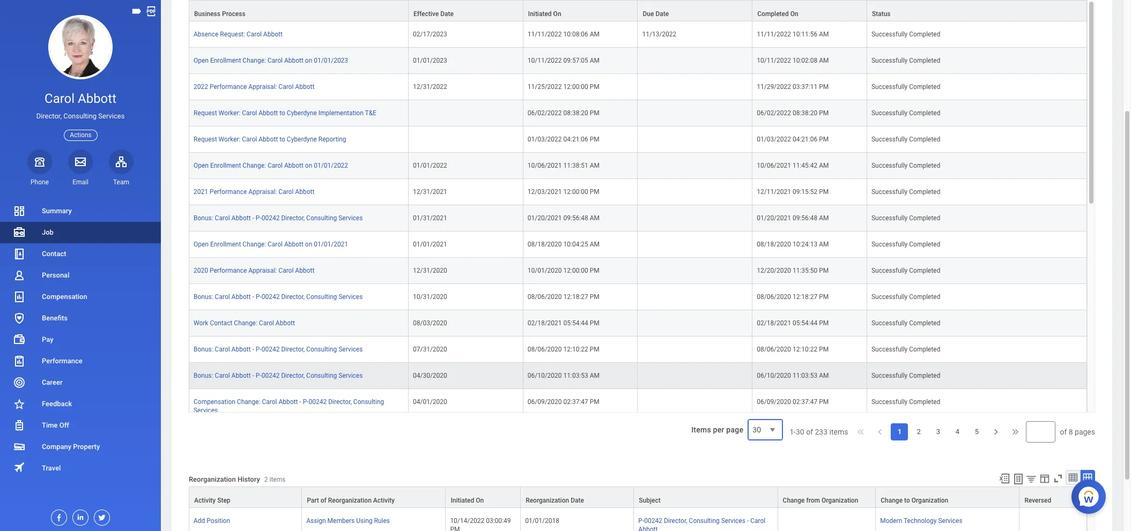 Task type: describe. For each thing, give the bounding box(es) containing it.
contact inside row
[[210, 320, 233, 327]]

bonus: carol abbott - p-00242 director, consulting services for 01/31/2021
[[194, 215, 363, 222]]

chevron left small image
[[876, 427, 886, 438]]

change for change from organization
[[783, 498, 805, 505]]

successfully completed for 11/11/2022 10:11:56 am
[[872, 31, 941, 38]]

performance for 2022
[[210, 83, 247, 91]]

director, consulting services
[[36, 112, 125, 120]]

completed inside popup button
[[758, 10, 789, 18]]

reorganization date
[[526, 498, 584, 505]]

07/31/2020
[[413, 346, 448, 354]]

successfully for 12/11/2021 09:15:52 pm
[[872, 188, 908, 196]]

9 row from the top
[[189, 206, 1088, 232]]

open enrollment change: carol abbott on 01/01/2022 link
[[194, 160, 348, 170]]

summary
[[42, 207, 72, 215]]

1 08:38:20 from the left
[[564, 110, 589, 117]]

row containing business process
[[189, 0, 1088, 22]]

status
[[873, 10, 891, 18]]

11/13/2022
[[643, 31, 677, 38]]

performance inside navigation pane region
[[42, 357, 83, 365]]

2022
[[194, 83, 208, 91]]

open enrollment change: carol abbott on 01/01/2021
[[194, 241, 348, 249]]

- for 10/31/2020
[[253, 294, 254, 301]]

1 06/09/2020 02:37:47 pm from the left
[[528, 399, 600, 406]]

12/20/2020 11:35:50 pm
[[757, 267, 829, 275]]

completed for 06/10/2020 11:03:53 am
[[910, 373, 941, 380]]

request worker: carol abbott to cyberdyne implementation t&e link
[[194, 107, 377, 117]]

change: for 01/01/2021
[[243, 241, 266, 249]]

modern technology services
[[881, 518, 963, 526]]

worker: for request worker: carol abbott to cyberdyne reporting
[[219, 136, 241, 143]]

bonus: carol abbott - p-00242 director, consulting services for 04/30/2020
[[194, 373, 363, 380]]

10/11/2022 10:02:08 am
[[757, 57, 829, 64]]

navigation pane region
[[0, 0, 161, 532]]

14 row from the top
[[189, 337, 1088, 363]]

activity step
[[194, 498, 231, 505]]

1 12:10:22 from the left
[[564, 346, 589, 354]]

contact link
[[0, 244, 161, 265]]

of 8 pages
[[1061, 428, 1096, 437]]

08/03/2020
[[413, 320, 448, 327]]

initiated for effective date
[[529, 10, 552, 18]]

mail image
[[74, 156, 87, 168]]

4
[[956, 428, 960, 437]]

business process button
[[189, 1, 408, 21]]

1 02/18/2021 05:54:44 pm from the left
[[528, 320, 600, 327]]

open enrollment change: carol abbott on 01/01/2023 link
[[194, 55, 348, 64]]

1 12:18:27 from the left
[[564, 294, 589, 301]]

change: for 01/01/2023
[[243, 57, 266, 64]]

04/30/2020
[[413, 373, 448, 380]]

performance link
[[0, 351, 161, 372]]

career image
[[13, 377, 26, 390]]

abbott inside "compensation change: carol abbott - p-00242 director, consulting services"
[[279, 399, 298, 406]]

10/06/2021 for 10/06/2021 11:45:42 am
[[757, 162, 792, 170]]

bonus: carol abbott - p-00242 director, consulting services link for 07/31/2020
[[194, 344, 363, 354]]

1 08/06/2020 12:18:27 pm from the left
[[528, 294, 600, 301]]

p- for 10/31/2020
[[256, 294, 262, 301]]

reorganization for date
[[526, 498, 570, 505]]

email
[[73, 179, 88, 186]]

consulting inside p-00242 director, consulting services - carol abbott
[[689, 518, 720, 526]]

time off image
[[13, 420, 26, 433]]

Go to page number text field
[[1027, 422, 1056, 443]]

company property
[[42, 443, 100, 451]]

11/29/2022
[[757, 83, 792, 91]]

cell for 08/18/2020 10:04:25 am
[[638, 232, 753, 258]]

services inside navigation pane region
[[98, 112, 125, 120]]

2 05:54:44 from the left
[[793, 320, 818, 327]]

10/11/2022 for 10/11/2022 10:02:08 am
[[757, 57, 792, 64]]

date for due date
[[656, 10, 669, 18]]

feedback image
[[13, 398, 26, 411]]

view printable version (pdf) image
[[145, 5, 157, 17]]

2 06/09/2020 from the left
[[757, 399, 792, 406]]

team carol abbott element
[[109, 178, 134, 187]]

subject
[[639, 498, 661, 505]]

initiated on button for reorganization
[[446, 488, 521, 508]]

04/01/2020
[[413, 399, 448, 406]]

2 09:56:48 from the left
[[793, 215, 818, 222]]

feedback link
[[0, 394, 161, 415]]

time
[[42, 422, 58, 430]]

successfully for 02/18/2021 05:54:44 pm
[[872, 320, 908, 327]]

change from organization
[[783, 498, 859, 505]]

1-30 of 233 items
[[790, 428, 849, 437]]

cell for 12/03/2021 12:00:00 pm
[[638, 179, 753, 206]]

list containing summary
[[0, 201, 161, 480]]

12/31/2022
[[413, 83, 448, 91]]

2020
[[194, 267, 208, 275]]

- for 07/31/2020
[[253, 346, 254, 354]]

1 01/01/2023 from the left
[[314, 57, 348, 64]]

to for implementation
[[280, 110, 285, 117]]

facebook image
[[52, 511, 63, 523]]

email button
[[68, 150, 93, 187]]

on for due date
[[554, 10, 562, 18]]

expand table image
[[1083, 473, 1094, 484]]

11/11/2022 10:08:06 am
[[528, 31, 600, 38]]

11/11/2022 for 11/11/2022 10:08:06 am
[[528, 31, 562, 38]]

bonus: carol abbott - p-00242 director, consulting services for 07/31/2020
[[194, 346, 363, 354]]

successfully completed for 11/29/2022 03:37:11 pm
[[872, 83, 941, 91]]

12/31/2020
[[413, 267, 448, 275]]

appraisal: for 2021 performance appraisal: carol abbott
[[249, 188, 277, 196]]

- inside p-00242 director, consulting services - carol abbott
[[748, 518, 749, 526]]

items per page
[[692, 426, 744, 435]]

10:02:08
[[793, 57, 818, 64]]

contact image
[[13, 248, 26, 261]]

effective
[[414, 10, 439, 18]]

initiated on for reorganization date
[[451, 498, 484, 505]]

2 11:03:53 from the left
[[793, 373, 818, 380]]

completed for 11/11/2022 10:11:56 am
[[910, 31, 941, 38]]

2 04:21:06 from the left
[[793, 136, 818, 143]]

row containing absence request: carol abbott
[[189, 22, 1088, 48]]

bonus: for 04/30/2020
[[194, 373, 213, 380]]

10/11/2022 09:57:05 am
[[528, 57, 600, 64]]

successfully completed for 06/09/2020 02:37:47 pm
[[872, 399, 941, 406]]

1 01/01/2021 from the left
[[314, 241, 348, 249]]

consulting inside "compensation change: carol abbott - p-00242 director, consulting services"
[[354, 399, 384, 406]]

bonus: carol abbott - p-00242 director, consulting services for 10/31/2020
[[194, 294, 363, 301]]

12/11/2021 09:15:52 pm
[[757, 188, 829, 196]]

2 12:10:22 from the left
[[793, 346, 818, 354]]

successfully for 12/20/2020 11:35:50 pm
[[872, 267, 908, 275]]

organization for change to organization
[[912, 498, 949, 505]]

reorganization date button
[[521, 488, 634, 508]]

change: inside "compensation change: carol abbott - p-00242 director, consulting services"
[[237, 399, 261, 406]]

row containing 2021 performance appraisal: carol abbott
[[189, 179, 1088, 206]]

property
[[73, 443, 100, 451]]

1 01/01/2022 from the left
[[314, 162, 348, 170]]

- inside "compensation change: carol abbott - p-00242 director, consulting services"
[[300, 399, 301, 406]]

services inside modern technology services link
[[939, 518, 963, 526]]

business
[[194, 10, 221, 18]]

successfully completed for 12/11/2021 09:15:52 pm
[[872, 188, 941, 196]]

cell for 08/06/2020 12:18:27 pm
[[638, 284, 753, 311]]

1 02/18/2021 from the left
[[528, 320, 562, 327]]

successfully for 01/03/2022 04:21:06 pm
[[872, 136, 908, 143]]

cell for 10/06/2021 11:38:51 am
[[638, 153, 753, 179]]

cell for 02/18/2021 05:54:44 pm
[[638, 311, 753, 337]]

items inside 1-30 of 233 items status
[[830, 428, 849, 437]]

12/11/2021
[[757, 188, 792, 196]]

completed for 01/20/2021 09:56:48 am
[[910, 215, 941, 222]]

p- inside "compensation change: carol abbott - p-00242 director, consulting services"
[[303, 399, 309, 406]]

2 08:38:20 from the left
[[793, 110, 818, 117]]

row containing add position
[[189, 509, 1088, 532]]

actions button
[[64, 130, 98, 141]]

1 02:37:47 from the left
[[564, 399, 589, 406]]

3 button
[[930, 424, 948, 441]]

completed for 12/20/2020 11:35:50 pm
[[910, 267, 941, 275]]

carol inside p-00242 director, consulting services - carol abbott
[[751, 518, 766, 526]]

row containing 2020 performance appraisal: carol abbott
[[189, 258, 1088, 284]]

2 02:37:47 from the left
[[793, 399, 818, 406]]

successfully completed for 08/18/2020 10:24:13 am
[[872, 241, 941, 249]]

consulting inside navigation pane region
[[63, 112, 97, 120]]

03:00:49
[[486, 518, 511, 526]]

contact inside navigation pane region
[[42, 250, 66, 258]]

completed for 08/18/2020 10:24:13 am
[[910, 241, 941, 249]]

1 01/20/2021 from the left
[[528, 215, 562, 222]]

2 06/02/2022 from the left
[[757, 110, 792, 117]]

bonus: carol abbott - p-00242 director, consulting services link for 01/31/2021
[[194, 213, 363, 222]]

1 08/06/2020 12:10:22 pm from the left
[[528, 346, 600, 354]]

initiated on button for due
[[524, 1, 638, 21]]

5
[[976, 428, 980, 437]]

2 horizontal spatial of
[[1061, 428, 1068, 437]]

successfully for 11/11/2022 10:11:56 am
[[872, 31, 908, 38]]

work
[[194, 320, 208, 327]]

1 01/03/2022 from the left
[[528, 136, 562, 143]]

10/01/2020
[[528, 267, 562, 275]]

compensation change: carol abbott - p-00242 director, consulting services
[[194, 399, 384, 415]]

12/31/2021
[[413, 188, 448, 196]]

carol inside "compensation change: carol abbott - p-00242 director, consulting services"
[[262, 399, 277, 406]]

actions
[[70, 131, 92, 139]]

work contact change: carol abbott link
[[194, 318, 295, 327]]

11/25/2022 12:00:00 pm
[[528, 83, 600, 91]]

p- for 04/30/2020
[[256, 373, 262, 380]]

2 01/01/2022 from the left
[[413, 162, 448, 170]]

2 01/03/2022 from the left
[[757, 136, 792, 143]]

phone carol abbott element
[[27, 178, 52, 187]]

2 08/06/2020 12:10:22 pm from the left
[[757, 346, 829, 354]]

compensation for compensation change: carol abbott - p-00242 director, consulting services
[[194, 399, 236, 406]]

initiated for part of reorganization activity
[[451, 498, 475, 505]]

carol inside 'link'
[[279, 188, 294, 196]]

to inside change to organization popup button
[[905, 498, 911, 505]]

time off
[[42, 422, 69, 430]]

02/17/2023
[[413, 31, 448, 38]]

12/03/2021 12:00:00 pm
[[528, 188, 600, 196]]

add position link
[[194, 516, 230, 526]]

services inside "compensation change: carol abbott - p-00242 director, consulting services"
[[194, 407, 218, 415]]

export to excel image
[[999, 473, 1011, 485]]

of inside status
[[807, 428, 814, 437]]

travel
[[42, 465, 61, 473]]

modern
[[881, 518, 903, 526]]

position
[[207, 518, 230, 526]]

30
[[796, 428, 805, 437]]

10/31/2020
[[413, 294, 448, 301]]

table image
[[1069, 473, 1079, 484]]

on for 01/01/2022
[[305, 162, 313, 170]]

benefits link
[[0, 308, 161, 330]]

director, inside p-00242 director, consulting services - carol abbott
[[664, 518, 688, 526]]

completed for 10/11/2022 10:02:08 am
[[910, 57, 941, 64]]

2 activity from the left
[[373, 498, 395, 505]]

career
[[42, 379, 63, 387]]

cyberdyne for implementation
[[287, 110, 317, 117]]

business process
[[194, 10, 246, 18]]

10/14/2022
[[451, 518, 485, 526]]

1 06/10/2020 from the left
[[528, 373, 562, 380]]

items per page element
[[690, 413, 784, 448]]

activity step button
[[189, 488, 302, 508]]

1-30 of 233 items status
[[790, 427, 849, 438]]

open enrollment change: carol abbott on 01/01/2021 link
[[194, 239, 348, 249]]

successfully for 10/11/2022 10:02:08 am
[[872, 57, 908, 64]]

open for open enrollment change: carol abbott on 01/01/2023
[[194, 57, 209, 64]]

pay
[[42, 336, 53, 344]]

2 01/03/2022 04:21:06 pm from the left
[[757, 136, 829, 143]]

change for change to organization
[[881, 498, 903, 505]]

15 row from the top
[[189, 363, 1088, 390]]

2 inside reorganization history 2 items
[[264, 477, 268, 484]]

part
[[307, 498, 319, 505]]

process
[[222, 10, 246, 18]]

2 inside button
[[918, 428, 922, 437]]

2 08/06/2020 12:18:27 pm from the left
[[757, 294, 829, 301]]

cell for 01/20/2021 09:56:48 am
[[638, 206, 753, 232]]

reporting
[[319, 136, 347, 143]]

1 11:03:53 from the left
[[564, 373, 589, 380]]

successfully completed for 06/02/2022 08:38:20 pm
[[872, 110, 941, 117]]

p-00242 director, consulting services - carol abbott link
[[639, 516, 766, 532]]

email carol abbott element
[[68, 178, 93, 187]]

successfully completed for 10/06/2021 11:45:42 am
[[872, 162, 941, 170]]

successfully for 10/06/2021 11:45:42 am
[[872, 162, 908, 170]]



Task type: locate. For each thing, give the bounding box(es) containing it.
p- inside p-00242 director, consulting services - carol abbott
[[639, 518, 645, 526]]

list containing 2
[[892, 424, 986, 441]]

13 successfully from the top
[[872, 346, 908, 354]]

on inside popup button
[[791, 10, 799, 18]]

4 bonus: from the top
[[194, 373, 213, 380]]

row
[[189, 0, 1088, 22], [189, 22, 1088, 48], [189, 48, 1088, 74], [189, 74, 1088, 100], [189, 100, 1088, 127], [189, 127, 1088, 153], [189, 153, 1088, 179], [189, 179, 1088, 206], [189, 206, 1088, 232], [189, 232, 1088, 258], [189, 258, 1088, 284], [189, 284, 1088, 311], [189, 311, 1088, 337], [189, 337, 1088, 363], [189, 363, 1088, 390], [189, 390, 1088, 423], [189, 487, 1088, 509], [189, 509, 1088, 532]]

2 bonus: from the top
[[194, 294, 213, 301]]

worker: down 2022 performance appraisal: carol abbott at the top left of the page
[[219, 110, 241, 117]]

9 successfully from the top
[[872, 241, 908, 249]]

tag image
[[131, 5, 143, 17]]

01/03/2022 04:21:06 pm up 10/06/2021 11:38:51 am
[[528, 136, 600, 143]]

11/29/2022 03:37:11 pm
[[757, 83, 829, 91]]

change to organization
[[881, 498, 949, 505]]

worker: up open enrollment change: carol abbott on 01/01/2022 link
[[219, 136, 241, 143]]

12 successfully completed from the top
[[872, 320, 941, 327]]

01/03/2022 04:21:06 pm
[[528, 136, 600, 143], [757, 136, 829, 143]]

items right history
[[270, 477, 286, 484]]

effective date button
[[409, 1, 523, 21]]

1 horizontal spatial organization
[[912, 498, 949, 505]]

1 vertical spatial to
[[280, 136, 285, 143]]

04:21:06 up 11:38:51
[[564, 136, 589, 143]]

08/06/2020 12:18:27 pm down the 10/01/2020 12:00:00 pm on the bottom of the page
[[528, 294, 600, 301]]

implementation
[[319, 110, 364, 117]]

cyberdyne
[[287, 110, 317, 117], [287, 136, 317, 143]]

06/02/2022 down 11/29/2022 at the top right
[[757, 110, 792, 117]]

2 cyberdyne from the top
[[287, 136, 317, 143]]

18 row from the top
[[189, 509, 1088, 532]]

compensation link
[[0, 287, 161, 308]]

1 08/18/2020 from the left
[[528, 241, 562, 249]]

successfully for 11/29/2022 03:37:11 pm
[[872, 83, 908, 91]]

enrollment down request:
[[210, 57, 241, 64]]

bonus: for 10/31/2020
[[194, 294, 213, 301]]

successfully for 08/18/2020 10:24:13 am
[[872, 241, 908, 249]]

06/02/2022 08:38:20 pm down 11/29/2022 03:37:11 pm
[[757, 110, 829, 117]]

1 horizontal spatial of
[[807, 428, 814, 437]]

17 row from the top
[[189, 487, 1088, 509]]

request for request worker: carol abbott to cyberdyne implementation t&e
[[194, 110, 217, 117]]

4 button
[[950, 424, 967, 441]]

1 10/06/2021 from the left
[[528, 162, 562, 170]]

1 06/09/2020 from the left
[[528, 399, 562, 406]]

12:00:00 down 11:38:51
[[564, 188, 589, 196]]

0 horizontal spatial 2
[[264, 477, 268, 484]]

open for open enrollment change: carol abbott on 01/01/2022
[[194, 162, 209, 170]]

0 horizontal spatial change
[[783, 498, 805, 505]]

linkedin image
[[73, 511, 85, 522]]

10/06/2021 for 10/06/2021 11:38:51 am
[[528, 162, 562, 170]]

successfully completed for 02/18/2021 05:54:44 pm
[[872, 320, 941, 327]]

t&e
[[365, 110, 377, 117]]

bonus: carol abbott - p-00242 director, consulting services up compensation change: carol abbott - p-00242 director, consulting services link
[[194, 373, 363, 380]]

0 vertical spatial initiated on button
[[524, 1, 638, 21]]

reorganization
[[189, 476, 236, 484], [328, 498, 372, 505], [526, 498, 570, 505]]

0 horizontal spatial organization
[[822, 498, 859, 505]]

cell for 06/09/2020 02:37:47 pm
[[638, 390, 753, 423]]

14 successfully from the top
[[872, 373, 908, 380]]

11 successfully from the top
[[872, 294, 908, 301]]

abbott inside p-00242 director, consulting services - carol abbott
[[639, 527, 658, 532]]

successfully completed for 08/06/2020 12:10:22 pm
[[872, 346, 941, 354]]

01/03/2022 up 10/06/2021 11:45:42 am
[[757, 136, 792, 143]]

reorganization inside "popup button"
[[526, 498, 570, 505]]

row containing open enrollment change: carol abbott on 01/01/2022
[[189, 153, 1088, 179]]

1 horizontal spatial 01/20/2021
[[757, 215, 792, 222]]

pagination element
[[790, 413, 1096, 452]]

6 row from the top
[[189, 127, 1088, 153]]

1 horizontal spatial 04:21:06
[[793, 136, 818, 143]]

row containing 2022 performance appraisal: carol abbott
[[189, 74, 1088, 100]]

2020 performance appraisal: carol abbott
[[194, 267, 315, 275]]

compensation inside navigation pane region
[[42, 293, 87, 301]]

bonus: carol abbott - p-00242 director, consulting services link for 04/30/2020
[[194, 370, 363, 380]]

08/18/2020 up 12/20/2020
[[757, 241, 792, 249]]

1 horizontal spatial compensation
[[194, 399, 236, 406]]

performance right 2021
[[210, 188, 247, 196]]

6 successfully from the top
[[872, 162, 908, 170]]

bonus: carol abbott - p-00242 director, consulting services down work contact change: carol abbott
[[194, 346, 363, 354]]

successfully completed for 01/20/2021 09:56:48 am
[[872, 215, 941, 222]]

0 horizontal spatial 01/01/2021
[[314, 241, 348, 249]]

director, inside navigation pane region
[[36, 112, 62, 120]]

1 vertical spatial items
[[270, 477, 286, 484]]

request worker: carol abbott to cyberdyne reporting link
[[194, 134, 347, 143]]

1 horizontal spatial 12:10:22
[[793, 346, 818, 354]]

12:00:00 for 12/03/2021
[[564, 188, 589, 196]]

11/11/2022 left the 10:08:06
[[528, 31, 562, 38]]

2 01/01/2021 from the left
[[413, 241, 448, 249]]

cyberdyne for reporting
[[287, 136, 317, 143]]

11 successfully completed from the top
[[872, 294, 941, 301]]

p-00242 director, consulting services - carol abbott
[[639, 518, 766, 532]]

performance up career
[[42, 357, 83, 365]]

1 horizontal spatial 02/18/2021 05:54:44 pm
[[757, 320, 829, 327]]

0 horizontal spatial 04:21:06
[[564, 136, 589, 143]]

assign members using rules
[[307, 518, 390, 526]]

01/01/2022 up 12/31/2021
[[413, 162, 448, 170]]

fullscreen image
[[1053, 473, 1065, 485]]

2021 performance appraisal: carol abbott
[[194, 188, 315, 196]]

open enrollment change: carol abbott on 01/01/2023
[[194, 57, 348, 64]]

0 vertical spatial initiated
[[529, 10, 552, 18]]

8
[[1070, 428, 1074, 437]]

0 vertical spatial cyberdyne
[[287, 110, 317, 117]]

compensation for compensation
[[42, 293, 87, 301]]

performance image
[[13, 355, 26, 368]]

to up request worker: carol abbott to cyberdyne reporting link
[[280, 110, 285, 117]]

09:57:05
[[564, 57, 589, 64]]

view team image
[[115, 156, 128, 168]]

1 horizontal spatial 10/06/2021
[[757, 162, 792, 170]]

of inside popup button
[[321, 498, 327, 505]]

on for 01/01/2023
[[305, 57, 313, 64]]

due date
[[643, 10, 669, 18]]

part of reorganization activity
[[307, 498, 395, 505]]

2 vertical spatial enrollment
[[210, 241, 241, 249]]

team
[[113, 179, 129, 186]]

bonus: carol abbott - p-00242 director, consulting services down 2020 performance appraisal: carol abbott
[[194, 294, 363, 301]]

successfully for 06/09/2020 02:37:47 pm
[[872, 399, 908, 406]]

worker: inside request worker: carol abbott to cyberdyne reporting link
[[219, 136, 241, 143]]

- for 01/31/2021
[[253, 215, 254, 222]]

to for reporting
[[280, 136, 285, 143]]

1 horizontal spatial 11:03:53
[[793, 373, 818, 380]]

0 horizontal spatial 08/06/2020 12:18:27 pm
[[528, 294, 600, 301]]

initiated up 11/11/2022 10:08:06 am
[[529, 10, 552, 18]]

completed for 10/06/2021 11:45:42 am
[[910, 162, 941, 170]]

completed for 08/06/2020 12:18:27 pm
[[910, 294, 941, 301]]

cell for 10/01/2020 12:00:00 pm
[[638, 258, 753, 284]]

10 successfully from the top
[[872, 267, 908, 275]]

01/20/2021 down 12/11/2021
[[757, 215, 792, 222]]

10/11/2022 for 10/11/2022 09:57:05 am
[[528, 57, 562, 64]]

cell for 06/10/2020 11:03:53 am
[[638, 363, 753, 390]]

travel link
[[0, 458, 161, 480]]

1 vertical spatial contact
[[210, 320, 233, 327]]

1 vertical spatial 2
[[264, 477, 268, 484]]

absence request: carol abbott
[[194, 31, 283, 38]]

0 vertical spatial contact
[[42, 250, 66, 258]]

2 12:18:27 from the left
[[793, 294, 818, 301]]

2 horizontal spatial reorganization
[[526, 498, 570, 505]]

2 right history
[[264, 477, 268, 484]]

chevron right small image
[[992, 427, 1002, 438]]

carol inside navigation pane region
[[45, 91, 75, 106]]

08/18/2020 10:24:13 am
[[757, 241, 829, 249]]

toolbar
[[995, 471, 1096, 487]]

reorganization up 01/01/2018
[[526, 498, 570, 505]]

0 horizontal spatial on
[[476, 498, 484, 505]]

enrollment for open enrollment change: carol abbott on 01/01/2022
[[210, 162, 241, 170]]

appraisal:
[[249, 83, 277, 91], [249, 188, 277, 196], [249, 267, 277, 275]]

08/18/2020 up 10/01/2020 on the bottom left
[[528, 241, 562, 249]]

2 enrollment from the top
[[210, 162, 241, 170]]

activity left step
[[194, 498, 216, 505]]

8 successfully from the top
[[872, 215, 908, 222]]

0 horizontal spatial 12:10:22
[[564, 346, 589, 354]]

items right '233'
[[830, 428, 849, 437]]

0 vertical spatial initiated on
[[529, 10, 562, 18]]

01/20/2021
[[528, 215, 562, 222], [757, 215, 792, 222]]

2 horizontal spatial date
[[656, 10, 669, 18]]

1 01/20/2021 09:56:48 am from the left
[[528, 215, 600, 222]]

4 row from the top
[[189, 74, 1088, 100]]

1 01/03/2022 04:21:06 pm from the left
[[528, 136, 600, 143]]

0 horizontal spatial 06/02/2022
[[528, 110, 562, 117]]

09:56:48 up "10:24:13"
[[793, 215, 818, 222]]

1 horizontal spatial contact
[[210, 320, 233, 327]]

cell for 01/03/2022 04:21:06 pm
[[638, 127, 753, 153]]

abbott inside 'link'
[[295, 188, 315, 196]]

chevron 2x left small image
[[856, 427, 867, 438]]

travel image
[[13, 462, 26, 475]]

successfully completed for 10/11/2022 10:02:08 am
[[872, 57, 941, 64]]

open up '2020'
[[194, 241, 209, 249]]

1 horizontal spatial date
[[571, 498, 584, 505]]

1 vertical spatial enrollment
[[210, 162, 241, 170]]

1 horizontal spatial 01/01/2022
[[413, 162, 448, 170]]

page
[[727, 426, 744, 435]]

0 horizontal spatial compensation
[[42, 293, 87, 301]]

completed for 08/06/2020 12:10:22 pm
[[910, 346, 941, 354]]

1 vertical spatial initiated on
[[451, 498, 484, 505]]

2020 performance appraisal: carol abbott link
[[194, 265, 315, 275]]

3
[[937, 428, 941, 437]]

bonus: carol abbott - p-00242 director, consulting services up open enrollment change: carol abbott on 01/01/2021 link
[[194, 215, 363, 222]]

01/20/2021 down 12/03/2021
[[528, 215, 562, 222]]

12:18:27 down 11:35:50
[[793, 294, 818, 301]]

row containing work contact change: carol abbott
[[189, 311, 1088, 337]]

completed for 11/29/2022 03:37:11 pm
[[910, 83, 941, 91]]

bonus: carol abbott - p-00242 director, consulting services link up compensation change: carol abbott - p-00242 director, consulting services link
[[194, 370, 363, 380]]

p- for 01/31/2021
[[256, 215, 262, 222]]

absence request: carol abbott link
[[194, 28, 283, 38]]

2 01/20/2021 from the left
[[757, 215, 792, 222]]

benefits image
[[13, 312, 26, 325]]

10/06/2021 11:45:42 am
[[757, 162, 829, 170]]

12:00:00 for 11/25/2022
[[564, 83, 589, 91]]

1 appraisal: from the top
[[249, 83, 277, 91]]

reorganization up assign members using rules link
[[328, 498, 372, 505]]

08/18/2020 for 08/18/2020 10:24:13 am
[[757, 241, 792, 249]]

performance
[[210, 83, 247, 91], [210, 188, 247, 196], [210, 267, 247, 275], [42, 357, 83, 365]]

09:56:48 up 10:04:25
[[564, 215, 589, 222]]

organization right the from
[[822, 498, 859, 505]]

cell
[[638, 48, 753, 74], [638, 74, 753, 100], [409, 100, 524, 127], [638, 100, 753, 127], [409, 127, 524, 153], [638, 127, 753, 153], [638, 153, 753, 179], [638, 179, 753, 206], [638, 206, 753, 232], [638, 232, 753, 258], [638, 258, 753, 284], [638, 284, 753, 311], [638, 311, 753, 337], [638, 337, 753, 363], [638, 363, 753, 390], [638, 390, 753, 423], [779, 509, 877, 532], [1021, 509, 1088, 532]]

enrollment up 2021 performance appraisal: carol abbott 'link'
[[210, 162, 241, 170]]

1 vertical spatial open
[[194, 162, 209, 170]]

2 11/11/2022 from the left
[[757, 31, 792, 38]]

2 button
[[911, 424, 928, 441]]

1 horizontal spatial 02/18/2021
[[757, 320, 792, 327]]

1 horizontal spatial 01/20/2021 09:56:48 am
[[757, 215, 829, 222]]

0 horizontal spatial 05:54:44
[[564, 320, 589, 327]]

00242 for 10/31/2020
[[262, 294, 280, 301]]

performance right 2022
[[210, 83, 247, 91]]

1 horizontal spatial change
[[881, 498, 903, 505]]

04:21:06 up the 11:45:42
[[793, 136, 818, 143]]

0 vertical spatial worker:
[[219, 110, 241, 117]]

3 row from the top
[[189, 48, 1088, 74]]

0 horizontal spatial 11:03:53
[[564, 373, 589, 380]]

to inside request worker: carol abbott to cyberdyne reporting link
[[280, 136, 285, 143]]

abbott inside navigation pane region
[[78, 91, 116, 106]]

5 button
[[969, 424, 986, 441]]

worker: for request worker: carol abbott to cyberdyne implementation t&e
[[219, 110, 241, 117]]

10/11/2022 up 11/29/2022 at the top right
[[757, 57, 792, 64]]

organization for change from organization
[[822, 498, 859, 505]]

4 bonus: carol abbott - p-00242 director, consulting services from the top
[[194, 373, 363, 380]]

bonus: carol abbott - p-00242 director, consulting services link down 2020 performance appraisal: carol abbott
[[194, 291, 363, 301]]

0 horizontal spatial 09:56:48
[[564, 215, 589, 222]]

3 successfully from the top
[[872, 83, 908, 91]]

select to filter grid data image
[[1026, 474, 1038, 485]]

2 vertical spatial on
[[305, 241, 313, 249]]

click to view/edit grid preferences image
[[1040, 473, 1051, 485]]

0 vertical spatial compensation
[[42, 293, 87, 301]]

open up 2022
[[194, 57, 209, 64]]

successfully for 06/02/2022 08:38:20 pm
[[872, 110, 908, 117]]

successfully
[[872, 31, 908, 38], [872, 57, 908, 64], [872, 83, 908, 91], [872, 110, 908, 117], [872, 136, 908, 143], [872, 162, 908, 170], [872, 188, 908, 196], [872, 215, 908, 222], [872, 241, 908, 249], [872, 267, 908, 275], [872, 294, 908, 301], [872, 320, 908, 327], [872, 346, 908, 354], [872, 373, 908, 380], [872, 399, 908, 406]]

01/20/2021 09:56:48 am
[[528, 215, 600, 222], [757, 215, 829, 222]]

activity up rules
[[373, 498, 395, 505]]

add position
[[194, 518, 230, 526]]

performance inside 'link'
[[210, 188, 247, 196]]

list
[[0, 201, 161, 480], [892, 424, 986, 441]]

12:18:27 down the 10/01/2020 12:00:00 pm on the bottom of the page
[[564, 294, 589, 301]]

3 bonus: carol abbott - p-00242 director, consulting services from the top
[[194, 346, 363, 354]]

on up 11/11/2022 10:08:06 am
[[554, 10, 562, 18]]

01/20/2021 09:56:48 am up 08/18/2020 10:04:25 am
[[528, 215, 600, 222]]

cyberdyne left the reporting
[[287, 136, 317, 143]]

1 horizontal spatial 2
[[918, 428, 922, 437]]

00242 inside p-00242 director, consulting services - carol abbott
[[645, 518, 663, 526]]

01/01/2023 down 02/17/2023
[[413, 57, 448, 64]]

0 vertical spatial enrollment
[[210, 57, 241, 64]]

completed for 12/11/2021 09:15:52 pm
[[910, 188, 941, 196]]

0 horizontal spatial 01/20/2021
[[528, 215, 562, 222]]

bonus: for 07/31/2020
[[194, 346, 213, 354]]

1 horizontal spatial 08/06/2020 12:18:27 pm
[[757, 294, 829, 301]]

pm inside 10/14/2022 03:00:49 pm
[[451, 527, 460, 532]]

cyberdyne inside request worker: carol abbott to cyberdyne reporting link
[[287, 136, 317, 143]]

1 06/02/2022 from the left
[[528, 110, 562, 117]]

1-
[[790, 428, 796, 437]]

2 successfully completed from the top
[[872, 57, 941, 64]]

1 04:21:06 from the left
[[564, 136, 589, 143]]

bonus: carol abbott - p-00242 director, consulting services link down work contact change: carol abbott
[[194, 344, 363, 354]]

1 12:00:00 from the top
[[564, 83, 589, 91]]

history
[[238, 476, 260, 484]]

director,
[[36, 112, 62, 120], [281, 215, 305, 222], [281, 294, 305, 301], [281, 346, 305, 354], [281, 373, 305, 380], [329, 399, 352, 406], [664, 518, 688, 526]]

1 successfully from the top
[[872, 31, 908, 38]]

08:38:20 down '03:37:11'
[[793, 110, 818, 117]]

0 horizontal spatial 10/11/2022
[[528, 57, 562, 64]]

9 successfully completed from the top
[[872, 241, 941, 249]]

2 request from the top
[[194, 136, 217, 143]]

1 horizontal spatial 08/06/2020 12:10:22 pm
[[757, 346, 829, 354]]

row containing activity step
[[189, 487, 1088, 509]]

00242 inside "compensation change: carol abbott - p-00242 director, consulting services"
[[309, 399, 327, 406]]

0 vertical spatial to
[[280, 110, 285, 117]]

appraisal: down open enrollment change: carol abbott on 01/01/2022
[[249, 188, 277, 196]]

enrollment for open enrollment change: carol abbott on 01/01/2023
[[210, 57, 241, 64]]

reorganization up activity step
[[189, 476, 236, 484]]

1 horizontal spatial 08/18/2020
[[757, 241, 792, 249]]

twitter image
[[94, 511, 106, 523]]

2 vertical spatial 12:00:00
[[564, 267, 589, 275]]

7 row from the top
[[189, 153, 1088, 179]]

1 enrollment from the top
[[210, 57, 241, 64]]

3 bonus: carol abbott - p-00242 director, consulting services link from the top
[[194, 344, 363, 354]]

0 vertical spatial 2
[[918, 428, 922, 437]]

contact right the work on the bottom of page
[[210, 320, 233, 327]]

00242
[[262, 215, 280, 222], [262, 294, 280, 301], [262, 346, 280, 354], [262, 373, 280, 380], [309, 399, 327, 406], [645, 518, 663, 526]]

enrollment up 2020 performance appraisal: carol abbott link
[[210, 241, 241, 249]]

0 horizontal spatial 02:37:47
[[564, 399, 589, 406]]

initiated on button
[[524, 1, 638, 21], [446, 488, 521, 508]]

cyberdyne left implementation
[[287, 110, 317, 117]]

2 10/11/2022 from the left
[[757, 57, 792, 64]]

1 horizontal spatial on
[[554, 10, 562, 18]]

pages
[[1076, 428, 1096, 437]]

modern technology services link
[[881, 516, 963, 526]]

date for reorganization date
[[571, 498, 584, 505]]

bonus: for 01/31/2021
[[194, 215, 213, 222]]

chevron 2x right small image
[[1011, 427, 1022, 438]]

2 06/10/2020 11:03:53 am from the left
[[757, 373, 829, 380]]

on
[[305, 57, 313, 64], [305, 162, 313, 170], [305, 241, 313, 249]]

0 horizontal spatial initiated on button
[[446, 488, 521, 508]]

contact
[[42, 250, 66, 258], [210, 320, 233, 327]]

0 horizontal spatial initiated on
[[451, 498, 484, 505]]

initiated on button up the 10:08:06
[[524, 1, 638, 21]]

1 horizontal spatial items
[[830, 428, 849, 437]]

10/11/2022 up 11/25/2022
[[528, 57, 562, 64]]

01/03/2022 up 10/06/2021 11:38:51 am
[[528, 136, 562, 143]]

0 vertical spatial on
[[305, 57, 313, 64]]

successfully for 08/06/2020 12:10:22 pm
[[872, 346, 908, 354]]

12/03/2021
[[528, 188, 562, 196]]

cell for 08/06/2020 12:10:22 pm
[[638, 337, 753, 363]]

0 horizontal spatial 02/18/2021 05:54:44 pm
[[528, 320, 600, 327]]

on
[[554, 10, 562, 18], [791, 10, 799, 18], [476, 498, 484, 505]]

09:56:48
[[564, 215, 589, 222], [793, 215, 818, 222]]

to down "request worker: carol abbott to cyberdyne implementation t&e"
[[280, 136, 285, 143]]

performance right '2020'
[[210, 267, 247, 275]]

appraisal: down open enrollment change: carol abbott on 01/01/2023
[[249, 83, 277, 91]]

absence
[[194, 31, 219, 38]]

12:00:00 for 10/01/2020
[[564, 267, 589, 275]]

change left the from
[[783, 498, 805, 505]]

to inside request worker: carol abbott to cyberdyne implementation t&e link
[[280, 110, 285, 117]]

personal image
[[13, 269, 26, 282]]

2 02/18/2021 from the left
[[757, 320, 792, 327]]

organization up modern technology services link
[[912, 498, 949, 505]]

2 12:00:00 from the top
[[564, 188, 589, 196]]

4 successfully from the top
[[872, 110, 908, 117]]

0 horizontal spatial 06/10/2020 11:03:53 am
[[528, 373, 600, 380]]

summary image
[[13, 205, 26, 218]]

2 organization from the left
[[912, 498, 949, 505]]

initiated up 10/14/2022
[[451, 498, 475, 505]]

feedback
[[42, 400, 72, 408]]

row containing open enrollment change: carol abbott on 01/01/2023
[[189, 48, 1088, 74]]

2022 performance appraisal: carol abbott
[[194, 83, 315, 91]]

successfully completed for 06/10/2020 11:03:53 am
[[872, 373, 941, 380]]

1 horizontal spatial 01/01/2021
[[413, 241, 448, 249]]

worker:
[[219, 110, 241, 117], [219, 136, 241, 143]]

benefits
[[42, 315, 68, 323]]

successfully for 01/20/2021 09:56:48 am
[[872, 215, 908, 222]]

date
[[441, 10, 454, 18], [656, 10, 669, 18], [571, 498, 584, 505]]

0 horizontal spatial 01/03/2022 04:21:06 pm
[[528, 136, 600, 143]]

2 successfully from the top
[[872, 57, 908, 64]]

bonus: carol abbott - p-00242 director, consulting services link
[[194, 213, 363, 222], [194, 291, 363, 301], [194, 344, 363, 354], [194, 370, 363, 380]]

12:00:00 down 09:57:05 in the top of the page
[[564, 83, 589, 91]]

cell for 06/02/2022 08:38:20 pm
[[638, 100, 753, 127]]

02/18/2021 down 10/01/2020 on the bottom left
[[528, 320, 562, 327]]

2 worker: from the top
[[219, 136, 241, 143]]

1 10/11/2022 from the left
[[528, 57, 562, 64]]

export to worksheets image
[[1013, 473, 1026, 486]]

1 vertical spatial cyberdyne
[[287, 136, 317, 143]]

company
[[42, 443, 71, 451]]

10 row from the top
[[189, 232, 1088, 258]]

12:00:00 down 10:04:25
[[564, 267, 589, 275]]

1 horizontal spatial 06/09/2020 02:37:47 pm
[[757, 399, 829, 406]]

2 01/01/2023 from the left
[[413, 57, 448, 64]]

1 horizontal spatial list
[[892, 424, 986, 441]]

06/02/2022 08:38:20 pm down 11/25/2022 12:00:00 pm
[[528, 110, 600, 117]]

1 horizontal spatial 06/10/2020 11:03:53 am
[[757, 373, 829, 380]]

16 row from the top
[[189, 390, 1088, 423]]

on for reorganization date
[[476, 498, 484, 505]]

2 change from the left
[[881, 498, 903, 505]]

on up '11/11/2022 10:11:56 am'
[[791, 10, 799, 18]]

01/01/2023 up implementation
[[314, 57, 348, 64]]

1 11/11/2022 from the left
[[528, 31, 562, 38]]

1 horizontal spatial 06/10/2020
[[757, 373, 792, 380]]

2 01/20/2021 09:56:48 am from the left
[[757, 215, 829, 222]]

2
[[918, 428, 922, 437], [264, 477, 268, 484]]

1 vertical spatial compensation
[[194, 399, 236, 406]]

performance for 2020
[[210, 267, 247, 275]]

03:37:11
[[793, 83, 818, 91]]

1 06/10/2020 11:03:53 am from the left
[[528, 373, 600, 380]]

date inside popup button
[[656, 10, 669, 18]]

01/03/2022 04:21:06 pm up 10/06/2021 11:45:42 am
[[757, 136, 829, 143]]

p- for 07/31/2020
[[256, 346, 262, 354]]

1 horizontal spatial 01/03/2022 04:21:06 pm
[[757, 136, 829, 143]]

successfully for 06/10/2020 11:03:53 am
[[872, 373, 908, 380]]

12/20/2020
[[757, 267, 792, 275]]

11 row from the top
[[189, 258, 1088, 284]]

1 horizontal spatial 06/02/2022 08:38:20 pm
[[757, 110, 829, 117]]

3 on from the top
[[305, 241, 313, 249]]

of right 30
[[807, 428, 814, 437]]

to up modern technology services link
[[905, 498, 911, 505]]

assign members using rules link
[[307, 516, 390, 526]]

personal link
[[0, 265, 161, 287]]

company property link
[[0, 437, 161, 458]]

1 horizontal spatial 06/09/2020
[[757, 399, 792, 406]]

reorganization for history
[[189, 476, 236, 484]]

10:11:56
[[793, 31, 818, 38]]

phone image
[[32, 156, 47, 168]]

change: for 01/01/2022
[[243, 162, 266, 170]]

members
[[328, 518, 355, 526]]

completed for 01/03/2022 04:21:06 pm
[[910, 136, 941, 143]]

0 vertical spatial items
[[830, 428, 849, 437]]

enrollment for open enrollment change: carol abbott on 01/01/2021
[[210, 241, 241, 249]]

reorganization history 2 items
[[189, 476, 286, 484]]

0 horizontal spatial 08/18/2020
[[528, 241, 562, 249]]

cyberdyne inside request worker: carol abbott to cyberdyne implementation t&e link
[[287, 110, 317, 117]]

pay link
[[0, 330, 161, 351]]

-
[[253, 215, 254, 222], [253, 294, 254, 301], [253, 346, 254, 354], [253, 373, 254, 380], [300, 399, 301, 406], [748, 518, 749, 526]]

compensation inside "compensation change: carol abbott - p-00242 director, consulting services"
[[194, 399, 236, 406]]

row containing request worker: carol abbott to cyberdyne implementation t&e
[[189, 100, 1088, 127]]

phone
[[31, 179, 49, 186]]

change up modern
[[881, 498, 903, 505]]

1 09:56:48 from the left
[[564, 215, 589, 222]]

appraisal: inside 'link'
[[249, 188, 277, 196]]

06/02/2022 down 11/25/2022
[[528, 110, 562, 117]]

1 05:54:44 from the left
[[564, 320, 589, 327]]

2 08/18/2020 from the left
[[757, 241, 792, 249]]

list inside pagination element
[[892, 424, 986, 441]]

1 06/02/2022 08:38:20 pm from the left
[[528, 110, 600, 117]]

1 activity from the left
[[194, 498, 216, 505]]

items inside reorganization history 2 items
[[270, 477, 286, 484]]

initiated on up 11/11/2022 10:08:06 am
[[529, 10, 562, 18]]

01/01/2018
[[526, 518, 560, 526]]

initiated on up 10/14/2022
[[451, 498, 484, 505]]

job link
[[0, 222, 161, 244]]

personal
[[42, 272, 69, 280]]

2 02/18/2021 05:54:44 pm from the left
[[757, 320, 829, 327]]

successfully completed for 01/03/2022 04:21:06 pm
[[872, 136, 941, 143]]

1 horizontal spatial initiated on
[[529, 10, 562, 18]]

10/06/2021 up 12/11/2021
[[757, 162, 792, 170]]

08/18/2020 for 08/18/2020 10:04:25 am
[[528, 241, 562, 249]]

change to organization button
[[877, 488, 1020, 508]]

01/20/2021 09:56:48 am up 08/18/2020 10:24:13 am
[[757, 215, 829, 222]]

0 horizontal spatial 08:38:20
[[564, 110, 589, 117]]

completed for 06/09/2020 02:37:47 pm
[[910, 399, 941, 406]]

02/18/2021 05:54:44 pm down 12/20/2020 11:35:50 pm at the right
[[757, 320, 829, 327]]

0 horizontal spatial 06/10/2020
[[528, 373, 562, 380]]

1 vertical spatial appraisal:
[[249, 188, 277, 196]]

completed on button
[[753, 1, 867, 21]]

5 successfully from the top
[[872, 136, 908, 143]]

0 horizontal spatial 11/11/2022
[[528, 31, 562, 38]]

0 horizontal spatial list
[[0, 201, 161, 480]]

06/10/2020
[[528, 373, 562, 380], [757, 373, 792, 380]]

performance for 2021
[[210, 188, 247, 196]]

row containing compensation change: carol abbott - p-00242 director, consulting services
[[189, 390, 1088, 423]]

contact up personal
[[42, 250, 66, 258]]

of right part
[[321, 498, 327, 505]]

initiated on for due date
[[529, 10, 562, 18]]

on up 10/14/2022 03:00:49 pm
[[476, 498, 484, 505]]

0 horizontal spatial of
[[321, 498, 327, 505]]

0 horizontal spatial 06/09/2020
[[528, 399, 562, 406]]

2 left 3
[[918, 428, 922, 437]]

bonus: carol abbott - p-00242 director, consulting services link up open enrollment change: carol abbott on 01/01/2021 link
[[194, 213, 363, 222]]

2 appraisal: from the top
[[249, 188, 277, 196]]

12:10:22
[[564, 346, 589, 354], [793, 346, 818, 354]]

12 row from the top
[[189, 284, 1088, 311]]

successfully for 08/06/2020 12:18:27 pm
[[872, 294, 908, 301]]

3 successfully completed from the top
[[872, 83, 941, 91]]

compensation image
[[13, 291, 26, 304]]

row containing open enrollment change: carol abbott on 01/01/2021
[[189, 232, 1088, 258]]

appraisal: for 2022 performance appraisal: carol abbott
[[249, 83, 277, 91]]

reversed button
[[1021, 488, 1087, 508]]

enrollment
[[210, 57, 241, 64], [210, 162, 241, 170], [210, 241, 241, 249]]

2 vertical spatial open
[[194, 241, 209, 249]]

0 horizontal spatial initiated
[[451, 498, 475, 505]]

11/11/2022 down completed on
[[757, 31, 792, 38]]

on for 01/01/2021
[[305, 241, 313, 249]]

0 horizontal spatial 06/02/2022 08:38:20 pm
[[528, 110, 600, 117]]

open up 2021
[[194, 162, 209, 170]]

01/03/2022
[[528, 136, 562, 143], [757, 136, 792, 143]]

reorganization inside popup button
[[328, 498, 372, 505]]

3 12:00:00 from the top
[[564, 267, 589, 275]]

08/06/2020 12:18:27 pm down 12/20/2020 11:35:50 pm at the right
[[757, 294, 829, 301]]

1 horizontal spatial 06/02/2022
[[757, 110, 792, 117]]

worker: inside request worker: carol abbott to cyberdyne implementation t&e link
[[219, 110, 241, 117]]

appraisal: down open enrollment change: carol abbott on 01/01/2021
[[249, 267, 277, 275]]

1 vertical spatial initiated
[[451, 498, 475, 505]]

successfully completed for 12/20/2020 11:35:50 pm
[[872, 267, 941, 275]]

2 on from the top
[[305, 162, 313, 170]]

13 successfully completed from the top
[[872, 346, 941, 354]]

1 horizontal spatial 11/11/2022
[[757, 31, 792, 38]]

1 horizontal spatial 08:38:20
[[793, 110, 818, 117]]

2 06/02/2022 08:38:20 pm from the left
[[757, 110, 829, 117]]

change from organization button
[[779, 488, 876, 508]]

pay image
[[13, 334, 26, 347]]

completed for 02/18/2021 05:54:44 pm
[[910, 320, 941, 327]]

company property image
[[13, 441, 26, 454]]

1 bonus: from the top
[[194, 215, 213, 222]]

11:35:50
[[793, 267, 818, 275]]

0 vertical spatial request
[[194, 110, 217, 117]]

0 horizontal spatial date
[[441, 10, 454, 18]]

5 row from the top
[[189, 100, 1088, 127]]

01/01/2022 down the reporting
[[314, 162, 348, 170]]

subject button
[[635, 488, 778, 508]]

10/06/2021
[[528, 162, 562, 170], [757, 162, 792, 170]]

0 horizontal spatial activity
[[194, 498, 216, 505]]

10/06/2021 up 12/03/2021
[[528, 162, 562, 170]]

- for 04/30/2020
[[253, 373, 254, 380]]

1 vertical spatial initiated on button
[[446, 488, 521, 508]]

2 06/09/2020 02:37:47 pm from the left
[[757, 399, 829, 406]]

08:38:20 down 11/25/2022 12:00:00 pm
[[564, 110, 589, 117]]

02/18/2021 05:54:44 pm down the 10/01/2020 12:00:00 pm on the bottom of the page
[[528, 320, 600, 327]]

open for open enrollment change: carol abbott on 01/01/2021
[[194, 241, 209, 249]]

4 bonus: carol abbott - p-00242 director, consulting services link from the top
[[194, 370, 363, 380]]

services inside p-00242 director, consulting services - carol abbott
[[722, 518, 746, 526]]

part of reorganization activity button
[[302, 488, 446, 508]]

11:38:51
[[564, 162, 589, 170]]

of left 8
[[1061, 428, 1068, 437]]

job image
[[13, 226, 26, 239]]

completed for 06/02/2022 08:38:20 pm
[[910, 110, 941, 117]]

1 horizontal spatial initiated
[[529, 10, 552, 18]]

2 06/10/2020 from the left
[[757, 373, 792, 380]]

1 horizontal spatial activity
[[373, 498, 395, 505]]

job
[[42, 229, 54, 237]]

initiated on button up 10/14/2022 03:00:49 pm
[[446, 488, 521, 508]]

row containing request worker: carol abbott to cyberdyne reporting
[[189, 127, 1088, 153]]

11/11/2022
[[528, 31, 562, 38], [757, 31, 792, 38]]

director, inside "compensation change: carol abbott - p-00242 director, consulting services"
[[329, 399, 352, 406]]

0 horizontal spatial 01/03/2022
[[528, 136, 562, 143]]

02/18/2021 down 12/20/2020
[[757, 320, 792, 327]]

00242 for 01/31/2021
[[262, 215, 280, 222]]

1 bonus: carol abbott - p-00242 director, consulting services from the top
[[194, 215, 363, 222]]



Task type: vqa. For each thing, say whether or not it's contained in the screenshot.


